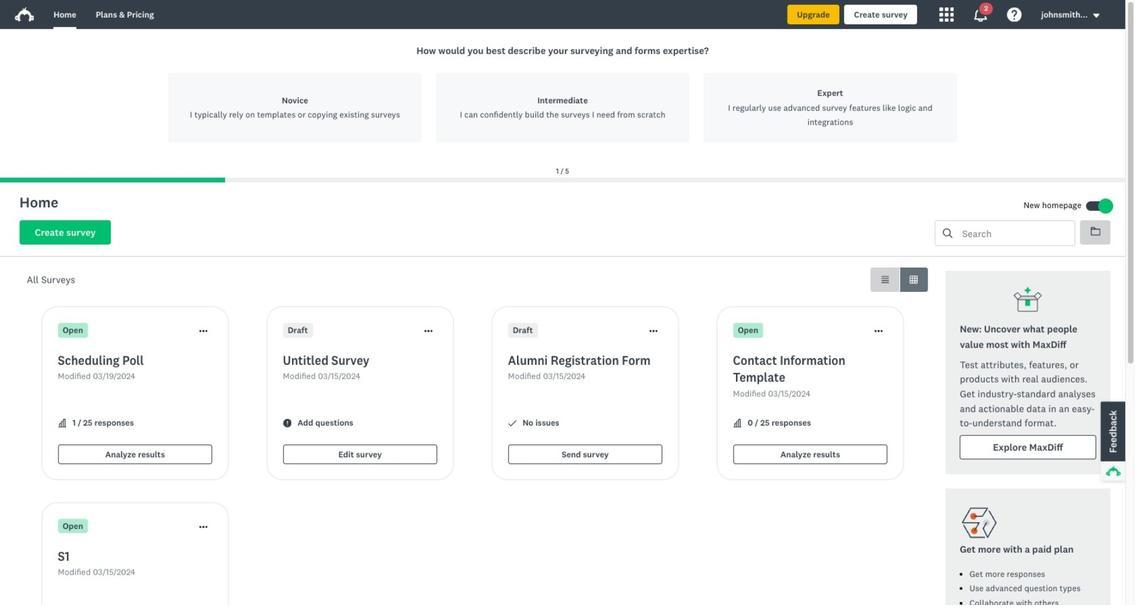 Task type: describe. For each thing, give the bounding box(es) containing it.
response based pricing icon image
[[960, 504, 999, 543]]

no issues image
[[508, 419, 517, 428]]

1 brand logo image from the top
[[15, 5, 34, 24]]

help icon image
[[1008, 7, 1022, 22]]

search image
[[943, 229, 953, 238]]

1 folders image from the top
[[1091, 227, 1101, 237]]

warning image
[[283, 419, 292, 428]]

2 folders image from the top
[[1091, 227, 1101, 236]]



Task type: vqa. For each thing, say whether or not it's contained in the screenshot.
TRUSTEDSITE HELPS KEEP YOU SAFE FROM IDENTITY THEFT, CREDIT CARD FRAUD, SPYWARE, SPAM, VIRUSES AND ONLINE SCAMS image
no



Task type: locate. For each thing, give the bounding box(es) containing it.
dialog
[[0, 29, 1126, 183]]

2 brand logo image from the top
[[15, 7, 34, 22]]

products icon image
[[940, 7, 954, 22], [940, 7, 954, 22]]

Search text field
[[953, 221, 1075, 246]]

notification center icon image
[[974, 7, 988, 22]]

max diff icon image
[[1014, 286, 1043, 315]]

brand logo image
[[15, 5, 34, 24], [15, 7, 34, 22]]

response count image
[[58, 419, 66, 428]]

folders image
[[1091, 227, 1101, 237], [1091, 227, 1101, 236]]

group
[[871, 268, 929, 292]]

dropdown arrow icon image
[[1093, 11, 1102, 20], [1094, 13, 1101, 18]]

search image
[[943, 229, 953, 238]]

response count image
[[58, 419, 66, 428], [733, 419, 742, 428], [733, 419, 742, 428]]



